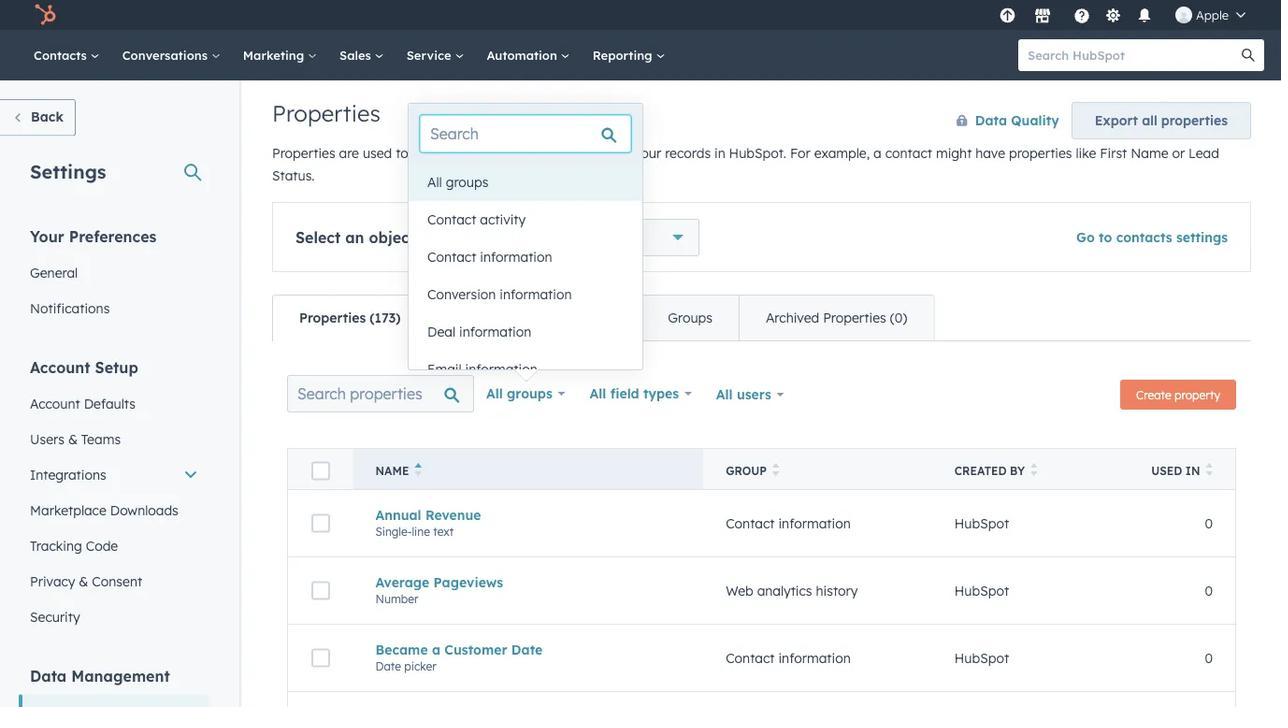 Task type: describe. For each thing, give the bounding box(es) containing it.
go to contacts settings
[[1077, 229, 1228, 246]]

groups inside button
[[446, 174, 489, 190]]

export all properties
[[1095, 112, 1228, 129]]

contact information button
[[409, 239, 643, 276]]

go
[[1077, 229, 1095, 246]]

all groups inside popup button
[[486, 385, 553, 402]]

properties for properties are used to collect and store information about your records in hubspot. for example, a contact might have properties like first name or lead status.
[[272, 145, 335, 161]]

0 for date
[[1205, 650, 1213, 666]]

press to sort. image for group
[[772, 463, 780, 476]]

service
[[407, 47, 455, 63]]

information down deal information
[[465, 361, 538, 377]]

all groups button
[[474, 375, 578, 412]]

annual revenue button
[[376, 507, 681, 523]]

data for data quality
[[975, 112, 1007, 129]]

properties (173)
[[299, 310, 401, 326]]

account for account setup
[[30, 358, 90, 376]]

hubspot link
[[22, 4, 70, 26]]

automation
[[487, 47, 561, 63]]

marketing
[[243, 47, 308, 63]]

created by
[[955, 464, 1025, 478]]

tab panel containing all groups
[[272, 340, 1251, 707]]

all
[[1142, 112, 1158, 129]]

upgrade image
[[999, 8, 1016, 25]]

1 vertical spatial date
[[376, 659, 401, 673]]

quality
[[1011, 112, 1060, 129]]

consent
[[92, 573, 142, 589]]

all for all users popup button
[[716, 386, 733, 403]]

conversion information button
[[409, 276, 643, 313]]

average pageviews number
[[376, 574, 503, 606]]

in
[[1186, 464, 1201, 478]]

notifications
[[30, 300, 110, 316]]

all groups inside button
[[427, 174, 489, 190]]

0 for line
[[1205, 515, 1213, 532]]

1 horizontal spatial to
[[1099, 229, 1112, 246]]

marketplace downloads
[[30, 502, 178, 518]]

Search HubSpot search field
[[1019, 39, 1248, 71]]

press to sort. element for used in
[[1206, 463, 1213, 479]]

name inside "button"
[[376, 464, 409, 478]]

users & teams
[[30, 431, 121, 447]]

downloads
[[110, 502, 178, 518]]

contact activity button
[[409, 201, 643, 239]]

press to sort. element for group
[[772, 463, 780, 479]]

your
[[634, 145, 661, 161]]

account defaults
[[30, 395, 136, 412]]

for
[[790, 145, 811, 161]]

& for privacy
[[79, 573, 88, 589]]

became a customer date button
[[376, 641, 681, 658]]

defaults
[[84, 395, 136, 412]]

records
[[665, 145, 711, 161]]

marketplaces image
[[1034, 8, 1051, 25]]

to inside the properties are used to collect and store information about your records in hubspot. for example, a contact might have properties like first name or lead status.
[[396, 145, 409, 161]]

contact properties
[[474, 228, 607, 247]]

notifications button
[[1129, 0, 1161, 30]]

contact properties button
[[464, 219, 700, 256]]

press to sort. element for created by
[[1031, 463, 1038, 479]]

number
[[376, 592, 419, 606]]

all for all field types popup button
[[590, 385, 606, 402]]

conversations
[[122, 47, 211, 63]]

annual
[[376, 507, 421, 523]]

information down history
[[779, 650, 851, 666]]

all groups button
[[409, 164, 643, 201]]

logic
[[585, 310, 615, 326]]

account setup element
[[19, 357, 210, 635]]

press to sort. image
[[1031, 463, 1038, 476]]

notifications link
[[19, 290, 210, 326]]

ascending sort. press to sort descending. element
[[415, 463, 422, 479]]

conversations link
[[111, 30, 232, 80]]

pageviews
[[434, 574, 503, 590]]

all field types button
[[578, 375, 704, 412]]

settings
[[1177, 229, 1228, 246]]

security
[[30, 608, 80, 625]]

all inside all groups button
[[427, 174, 442, 190]]

used
[[1152, 464, 1183, 478]]

marketplace
[[30, 502, 106, 518]]

hubspot.
[[729, 145, 787, 161]]

types
[[643, 385, 679, 402]]

group button
[[704, 448, 932, 490]]

deal information
[[427, 324, 532, 340]]

sales
[[340, 47, 375, 63]]

account for account defaults
[[30, 395, 80, 412]]

used in
[[1152, 464, 1201, 478]]

annual revenue single-line text
[[376, 507, 481, 539]]

information inside "button"
[[459, 324, 532, 340]]

(173)
[[370, 310, 401, 326]]

code
[[86, 537, 118, 554]]

marketplace downloads link
[[19, 492, 210, 528]]

privacy & consent
[[30, 573, 142, 589]]

data for data management
[[30, 666, 67, 685]]

privacy
[[30, 573, 75, 589]]

your preferences
[[30, 227, 157, 246]]

conditional property logic
[[454, 310, 615, 326]]

history
[[816, 582, 858, 599]]

property for create
[[1175, 388, 1221, 402]]

service link
[[395, 30, 476, 80]]

properties inside 'link'
[[823, 310, 886, 326]]

contact information for annual revenue
[[726, 515, 851, 532]]

tracking
[[30, 537, 82, 554]]

reporting
[[593, 47, 656, 63]]

contact down web
[[726, 650, 775, 666]]

a inside the properties are used to collect and store information about your records in hubspot. for example, a contact might have properties like first name or lead status.
[[874, 145, 882, 161]]

group
[[726, 464, 767, 478]]

users
[[737, 386, 771, 403]]

became a customer date date picker
[[376, 641, 543, 673]]

conversion
[[427, 286, 496, 303]]

apple menu
[[994, 0, 1259, 30]]

contact inside contact information button
[[427, 249, 476, 265]]



Task type: vqa. For each thing, say whether or not it's contained in the screenshot.
Back link
yes



Task type: locate. For each thing, give the bounding box(es) containing it.
0 vertical spatial data
[[975, 112, 1007, 129]]

press to sort. image
[[772, 463, 780, 476], [1206, 463, 1213, 476]]

properties left '(173)'
[[299, 310, 366, 326]]

collect
[[412, 145, 452, 161]]

0 horizontal spatial property
[[528, 310, 582, 326]]

general link
[[19, 255, 210, 290]]

information down group "button"
[[779, 515, 851, 532]]

2 hubspot from the top
[[955, 582, 1009, 599]]

all inside all users popup button
[[716, 386, 733, 403]]

0 vertical spatial groups
[[446, 174, 489, 190]]

press to sort. element inside created by button
[[1031, 463, 1038, 479]]

might
[[936, 145, 972, 161]]

tab list
[[272, 295, 935, 341]]

data down security
[[30, 666, 67, 685]]

1 press to sort. element from the left
[[772, 463, 780, 479]]

0 vertical spatial property
[[528, 310, 582, 326]]

1 vertical spatial groups
[[507, 385, 553, 402]]

conditional property logic link
[[427, 296, 641, 340]]

0 vertical spatial hubspot
[[955, 515, 1009, 532]]

list box
[[409, 164, 643, 388]]

press to sort. element right by
[[1031, 463, 1038, 479]]

all down email information
[[486, 385, 503, 402]]

contact information for became a customer date
[[726, 650, 851, 666]]

1 horizontal spatial press to sort. element
[[1031, 463, 1038, 479]]

properties inside popup button
[[534, 228, 607, 247]]

information down conversion information
[[459, 324, 532, 340]]

press to sort. image inside group "button"
[[772, 463, 780, 476]]

general
[[30, 264, 78, 281]]

0 horizontal spatial data
[[30, 666, 67, 685]]

1 0 from the top
[[1205, 515, 1213, 532]]

properties inside button
[[1161, 112, 1228, 129]]

list box containing all groups
[[409, 164, 643, 388]]

1 vertical spatial properties
[[1009, 145, 1072, 161]]

& right users
[[68, 431, 78, 447]]

all left field
[[590, 385, 606, 402]]

marketing link
[[232, 30, 328, 80]]

3 press to sort. element from the left
[[1206, 463, 1213, 479]]

integrations
[[30, 466, 106, 483]]

1 vertical spatial data
[[30, 666, 67, 685]]

hubspot
[[955, 515, 1009, 532], [955, 582, 1009, 599], [955, 650, 1009, 666]]

ascending sort. press to sort descending. image
[[415, 463, 422, 476]]

3 0 from the top
[[1205, 650, 1213, 666]]

press to sort. element
[[772, 463, 780, 479], [1031, 463, 1038, 479], [1206, 463, 1213, 479]]

0 vertical spatial search search field
[[420, 115, 631, 152]]

used in button
[[1124, 448, 1236, 490]]

have
[[976, 145, 1006, 161]]

archived properties (0)
[[766, 310, 908, 326]]

deal information button
[[409, 313, 643, 351]]

management
[[71, 666, 170, 685]]

press to sort. element inside group "button"
[[772, 463, 780, 479]]

account up account defaults
[[30, 358, 90, 376]]

0 vertical spatial name
[[1131, 145, 1169, 161]]

web
[[726, 582, 754, 599]]

created
[[955, 464, 1007, 478]]

property left logic
[[528, 310, 582, 326]]

average
[[376, 574, 430, 590]]

tracking code
[[30, 537, 118, 554]]

all left users
[[716, 386, 733, 403]]

press to sort. image right in
[[1206, 463, 1213, 476]]

contact
[[885, 145, 933, 161]]

contact information down the analytics
[[726, 650, 851, 666]]

press to sort. element right group at bottom
[[772, 463, 780, 479]]

store
[[483, 145, 514, 161]]

reporting link
[[582, 30, 677, 80]]

information inside the properties are used to collect and store information about your records in hubspot. for example, a contact might have properties like first name or lead status.
[[518, 145, 590, 161]]

1 account from the top
[[30, 358, 90, 376]]

Search search field
[[420, 115, 631, 152], [287, 375, 474, 412]]

search search field up all groups button
[[420, 115, 631, 152]]

analytics
[[757, 582, 812, 599]]

press to sort. image inside used in button
[[1206, 463, 1213, 476]]

0 vertical spatial date
[[511, 641, 543, 658]]

1 press to sort. image from the left
[[772, 463, 780, 476]]

all down collect
[[427, 174, 442, 190]]

1 horizontal spatial data
[[975, 112, 1007, 129]]

1 horizontal spatial properties
[[1009, 145, 1072, 161]]

a inside "became a customer date date picker"
[[432, 641, 441, 658]]

integrations button
[[19, 457, 210, 492]]

property inside tab list
[[528, 310, 582, 326]]

settings image
[[1105, 8, 1122, 25]]

contact information inside button
[[427, 249, 552, 265]]

became
[[376, 641, 428, 658]]

data inside button
[[975, 112, 1007, 129]]

press to sort. image right group at bottom
[[772, 463, 780, 476]]

0 horizontal spatial properties
[[534, 228, 607, 247]]

0 horizontal spatial a
[[432, 641, 441, 658]]

name inside the properties are used to collect and store information about your records in hubspot. for example, a contact might have properties like first name or lead status.
[[1131, 145, 1169, 161]]

account
[[30, 358, 90, 376], [30, 395, 80, 412]]

picker
[[404, 659, 436, 673]]

contact inside 'contact properties' popup button
[[474, 228, 530, 247]]

a up picker
[[432, 641, 441, 658]]

2 vertical spatial contact information
[[726, 650, 851, 666]]

0 horizontal spatial date
[[376, 659, 401, 673]]

email information
[[427, 361, 538, 377]]

2 horizontal spatial properties
[[1161, 112, 1228, 129]]

property right create
[[1175, 388, 1221, 402]]

data quality button
[[937, 102, 1061, 139]]

data management element
[[19, 665, 210, 707]]

1 vertical spatial search search field
[[287, 375, 474, 412]]

0 horizontal spatial &
[[68, 431, 78, 447]]

tab list containing properties (173)
[[272, 295, 935, 341]]

account up users
[[30, 395, 80, 412]]

properties up the are
[[272, 99, 381, 127]]

security link
[[19, 599, 210, 635]]

properties inside the properties are used to collect and store information about your records in hubspot. for example, a contact might have properties like first name or lead status.
[[272, 145, 335, 161]]

all inside all field types popup button
[[590, 385, 606, 402]]

help image
[[1074, 8, 1091, 25]]

data up have
[[975, 112, 1007, 129]]

upgrade link
[[996, 5, 1019, 25]]

search search field inside "tab panel"
[[287, 375, 474, 412]]

help button
[[1066, 0, 1098, 30]]

1 vertical spatial contact information
[[726, 515, 851, 532]]

contact down group at bottom
[[726, 515, 775, 532]]

all for all groups popup button at bottom
[[486, 385, 503, 402]]

are
[[339, 145, 359, 161]]

date
[[511, 641, 543, 658], [376, 659, 401, 673]]

all groups down email information
[[486, 385, 553, 402]]

users & teams link
[[19, 421, 210, 457]]

& right privacy
[[79, 573, 88, 589]]

object:
[[369, 228, 419, 247]]

properties (173) link
[[273, 296, 427, 340]]

& for users
[[68, 431, 78, 447]]

1 horizontal spatial name
[[1131, 145, 1169, 161]]

2 press to sort. element from the left
[[1031, 463, 1038, 479]]

email information button
[[409, 351, 643, 388]]

1 horizontal spatial groups
[[507, 385, 553, 402]]

0 horizontal spatial name
[[376, 464, 409, 478]]

about
[[594, 145, 630, 161]]

properties inside the properties are used to collect and store information about your records in hubspot. for example, a contact might have properties like first name or lead status.
[[1009, 145, 1072, 161]]

back link
[[0, 99, 76, 136]]

customer
[[445, 641, 507, 658]]

1 horizontal spatial press to sort. image
[[1206, 463, 1213, 476]]

0 vertical spatial all groups
[[427, 174, 489, 190]]

0 vertical spatial to
[[396, 145, 409, 161]]

used
[[363, 145, 392, 161]]

properties for properties
[[272, 99, 381, 127]]

hubspot image
[[34, 4, 56, 26]]

property for conditional
[[528, 310, 582, 326]]

1 vertical spatial all groups
[[486, 385, 553, 402]]

first
[[1100, 145, 1127, 161]]

select an object:
[[296, 228, 419, 247]]

archived
[[766, 310, 820, 326]]

1 vertical spatial to
[[1099, 229, 1112, 246]]

contact information down group "button"
[[726, 515, 851, 532]]

2 vertical spatial properties
[[534, 228, 607, 247]]

name left ascending sort. press to sort descending. element
[[376, 464, 409, 478]]

contact information up conversion information
[[427, 249, 552, 265]]

notifications image
[[1136, 8, 1153, 25]]

1 horizontal spatial &
[[79, 573, 88, 589]]

2 account from the top
[[30, 395, 80, 412]]

press to sort. image for used in
[[1206, 463, 1213, 476]]

contact down activity
[[474, 228, 530, 247]]

contact information
[[427, 249, 552, 265], [726, 515, 851, 532], [726, 650, 851, 666]]

0 vertical spatial &
[[68, 431, 78, 447]]

bob builder image
[[1176, 7, 1193, 23]]

marketplaces button
[[1023, 0, 1063, 30]]

1 hubspot from the top
[[955, 515, 1009, 532]]

1 horizontal spatial a
[[874, 145, 882, 161]]

tab panel
[[272, 340, 1251, 707]]

date down became
[[376, 659, 401, 673]]

hubspot for line
[[955, 515, 1009, 532]]

properties
[[1161, 112, 1228, 129], [1009, 145, 1072, 161], [534, 228, 607, 247]]

your preferences element
[[19, 226, 210, 326]]

2 horizontal spatial press to sort. element
[[1206, 463, 1213, 479]]

information up conditional property logic
[[500, 286, 572, 303]]

or
[[1172, 145, 1185, 161]]

(0)
[[890, 310, 908, 326]]

information down the contact properties at the left top of the page
[[480, 249, 552, 265]]

select
[[296, 228, 341, 247]]

your
[[30, 227, 64, 246]]

information up all groups button
[[518, 145, 590, 161]]

0 vertical spatial 0
[[1205, 515, 1213, 532]]

name left or
[[1131, 145, 1169, 161]]

1 vertical spatial &
[[79, 573, 88, 589]]

hubspot for date
[[955, 650, 1009, 666]]

properties
[[272, 99, 381, 127], [272, 145, 335, 161], [299, 310, 366, 326], [823, 310, 886, 326]]

0 horizontal spatial groups
[[446, 174, 489, 190]]

groups down and at the left top of the page
[[446, 174, 489, 190]]

groups down email information
[[507, 385, 553, 402]]

properties up status.
[[272, 145, 335, 161]]

0 vertical spatial account
[[30, 358, 90, 376]]

1 vertical spatial a
[[432, 641, 441, 658]]

apple
[[1196, 7, 1229, 22]]

all inside all groups popup button
[[486, 385, 503, 402]]

2 0 from the top
[[1205, 582, 1213, 599]]

name
[[1131, 145, 1169, 161], [376, 464, 409, 478]]

press to sort. element inside used in button
[[1206, 463, 1213, 479]]

date right customer
[[511, 641, 543, 658]]

properties for properties (173)
[[299, 310, 366, 326]]

data
[[975, 112, 1007, 129], [30, 666, 67, 685]]

0 vertical spatial properties
[[1161, 112, 1228, 129]]

to right go
[[1099, 229, 1112, 246]]

properties left (0)
[[823, 310, 886, 326]]

information
[[518, 145, 590, 161], [480, 249, 552, 265], [500, 286, 572, 303], [459, 324, 532, 340], [465, 361, 538, 377], [779, 515, 851, 532], [779, 650, 851, 666]]

press to sort. element right in
[[1206, 463, 1213, 479]]

contact left activity
[[427, 211, 476, 228]]

search search field down '(173)'
[[287, 375, 474, 412]]

field
[[610, 385, 639, 402]]

1 horizontal spatial date
[[511, 641, 543, 658]]

search image
[[1242, 49, 1255, 62]]

email
[[427, 361, 462, 377]]

1 vertical spatial property
[[1175, 388, 1221, 402]]

all users
[[716, 386, 771, 403]]

0
[[1205, 515, 1213, 532], [1205, 582, 1213, 599], [1205, 650, 1213, 666]]

&
[[68, 431, 78, 447], [79, 573, 88, 589]]

0 vertical spatial contact information
[[427, 249, 552, 265]]

0 horizontal spatial to
[[396, 145, 409, 161]]

all field types
[[590, 385, 679, 402]]

0 horizontal spatial press to sort. image
[[772, 463, 780, 476]]

users
[[30, 431, 65, 447]]

groups inside popup button
[[507, 385, 553, 402]]

a left contact
[[874, 145, 882, 161]]

settings
[[30, 159, 106, 183]]

0 horizontal spatial press to sort. element
[[772, 463, 780, 479]]

2 vertical spatial 0
[[1205, 650, 1213, 666]]

average pageviews button
[[376, 574, 681, 590]]

to right used
[[396, 145, 409, 161]]

settings link
[[1102, 5, 1125, 25]]

2 press to sort. image from the left
[[1206, 463, 1213, 476]]

data management
[[30, 666, 170, 685]]

1 vertical spatial account
[[30, 395, 80, 412]]

create property button
[[1121, 380, 1237, 410]]

1 vertical spatial 0
[[1205, 582, 1213, 599]]

groups
[[668, 310, 713, 326]]

created by button
[[932, 448, 1124, 490]]

1 horizontal spatial property
[[1175, 388, 1221, 402]]

activity
[[480, 211, 526, 228]]

single-
[[376, 524, 412, 539]]

all
[[427, 174, 442, 190], [486, 385, 503, 402], [590, 385, 606, 402], [716, 386, 733, 403]]

contacts link
[[22, 30, 111, 80]]

0 vertical spatial a
[[874, 145, 882, 161]]

an
[[345, 228, 364, 247]]

property inside button
[[1175, 388, 1221, 402]]

all groups down and at the left top of the page
[[427, 174, 489, 190]]

contact inside contact activity button
[[427, 211, 476, 228]]

2 vertical spatial hubspot
[[955, 650, 1009, 666]]

like
[[1076, 145, 1097, 161]]

1 vertical spatial hubspot
[[955, 582, 1009, 599]]

all users button
[[704, 375, 796, 414]]

1 vertical spatial name
[[376, 464, 409, 478]]

3 hubspot from the top
[[955, 650, 1009, 666]]

automation link
[[476, 30, 582, 80]]

contact up the conversion
[[427, 249, 476, 265]]



